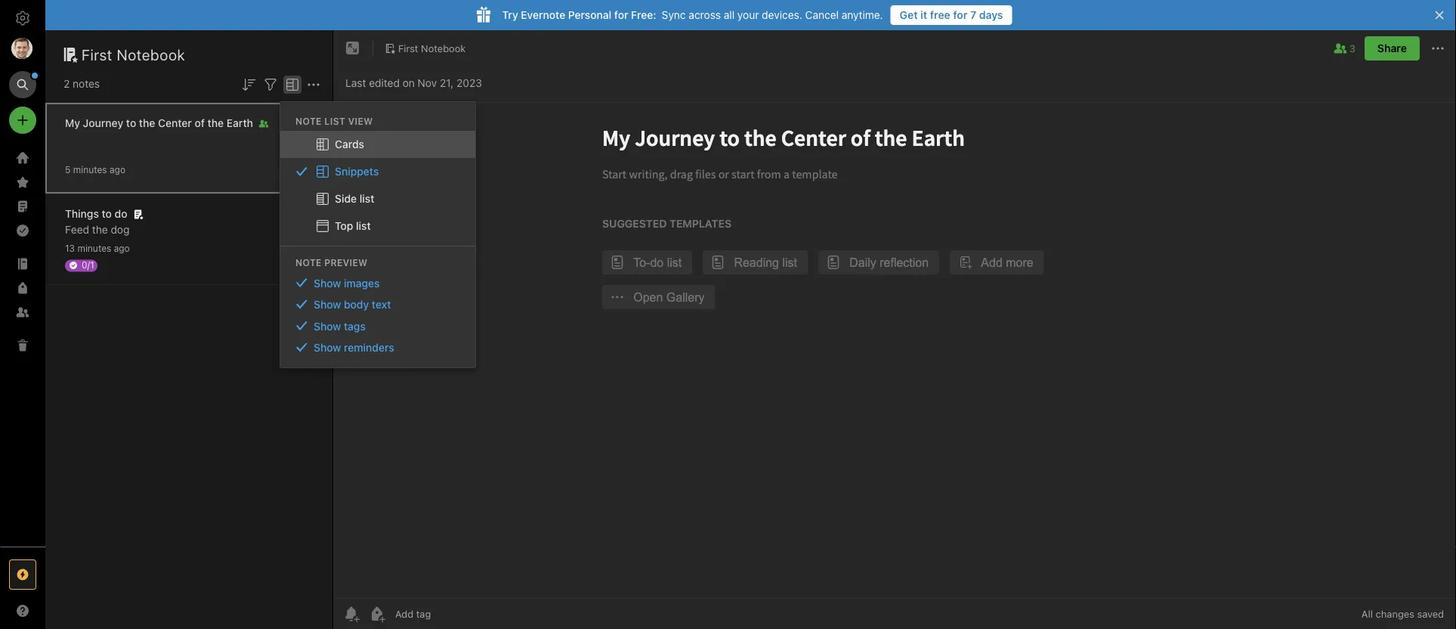 Task type: locate. For each thing, give the bounding box(es) containing it.
devices.
[[762, 9, 803, 21]]

the right of
[[208, 117, 224, 129]]

top list
[[335, 219, 371, 232]]

side list
[[335, 192, 375, 205]]

Add tag field
[[394, 608, 507, 620]]

the down things to do
[[92, 223, 108, 236]]

1 vertical spatial ago
[[114, 243, 130, 254]]

4 show from the top
[[314, 341, 341, 354]]

notebook
[[421, 42, 466, 54], [117, 45, 185, 63]]

free
[[931, 9, 951, 21]]

the left center
[[139, 117, 155, 129]]

settings image
[[14, 9, 32, 27]]

1 dropdown list menu from the top
[[281, 131, 476, 240]]

list right top
[[356, 219, 371, 232]]

journey
[[83, 117, 123, 129]]

1 horizontal spatial to
[[126, 117, 136, 129]]

1 vertical spatial more actions field
[[305, 74, 323, 94]]

first notebook
[[398, 42, 466, 54], [82, 45, 185, 63]]

1 vertical spatial list
[[356, 219, 371, 232]]

days
[[980, 9, 1004, 21]]

minutes up 0/1
[[77, 243, 111, 254]]

1 vertical spatial dropdown list menu
[[281, 272, 476, 358]]

click to expand image
[[39, 601, 50, 619]]

show reminders
[[314, 341, 394, 354]]

notebook up 21,
[[421, 42, 466, 54]]

home image
[[14, 149, 32, 167]]

1 horizontal spatial more actions field
[[1430, 36, 1448, 60]]

0 vertical spatial list
[[360, 192, 375, 205]]

ago up do
[[110, 164, 126, 175]]

snippets
[[335, 165, 379, 177]]

minutes right 5
[[73, 164, 107, 175]]

2 for from the left
[[954, 9, 968, 21]]

note window element
[[333, 30, 1457, 629]]

0 vertical spatial minutes
[[73, 164, 107, 175]]

cards link
[[281, 131, 476, 158]]

0 horizontal spatial to
[[102, 208, 112, 220]]

first notebook up the notes
[[82, 45, 185, 63]]

nov
[[418, 77, 437, 89]]

0 vertical spatial dropdown list menu
[[281, 131, 476, 240]]

2 note from the top
[[296, 257, 322, 267]]

for inside button
[[954, 9, 968, 21]]

1 horizontal spatial first
[[398, 42, 419, 54]]

more actions field right share button
[[1430, 36, 1448, 60]]

0 vertical spatial to
[[126, 117, 136, 129]]

add filters image
[[262, 75, 280, 94]]

for for 7
[[954, 9, 968, 21]]

list right side
[[360, 192, 375, 205]]

0 horizontal spatial first
[[82, 45, 113, 63]]

1 vertical spatial minutes
[[77, 243, 111, 254]]

show for show body text
[[314, 298, 341, 311]]

0 vertical spatial more actions field
[[1430, 36, 1448, 60]]

show images link
[[281, 272, 476, 294]]

note left list
[[296, 116, 322, 126]]

center
[[158, 117, 192, 129]]

snippets link
[[281, 158, 476, 185]]

show reminders link
[[281, 337, 476, 358]]

feed the dog
[[65, 223, 130, 236]]

Sort options field
[[240, 74, 258, 94]]

13
[[65, 243, 75, 254]]

13 minutes ago
[[65, 243, 130, 254]]

5 minutes ago
[[65, 164, 126, 175]]

across
[[689, 9, 721, 21]]

things to do
[[65, 208, 127, 220]]

1 horizontal spatial notebook
[[421, 42, 466, 54]]

minutes
[[73, 164, 107, 175], [77, 243, 111, 254]]

ago
[[110, 164, 126, 175], [114, 243, 130, 254]]

note preview
[[296, 257, 368, 267]]

list for top list
[[356, 219, 371, 232]]

first up the notes
[[82, 45, 113, 63]]

2 dropdown list menu from the top
[[281, 272, 476, 358]]

the
[[139, 117, 155, 129], [208, 117, 224, 129], [92, 223, 108, 236]]

show down show tags
[[314, 341, 341, 354]]

ago for 13 minutes ago
[[114, 243, 130, 254]]

side
[[335, 192, 357, 205]]

feed
[[65, 223, 89, 236]]

0 vertical spatial note
[[296, 116, 322, 126]]

show
[[314, 277, 341, 289], [314, 298, 341, 311], [314, 320, 341, 332], [314, 341, 341, 354]]

show left tags
[[314, 320, 341, 332]]

for left 7
[[954, 9, 968, 21]]

0 vertical spatial ago
[[110, 164, 126, 175]]

dropdown list menu
[[281, 131, 476, 240], [281, 272, 476, 358]]

body
[[344, 298, 369, 311]]

note left preview
[[296, 257, 322, 267]]

all changes saved
[[1362, 608, 1445, 620]]

Account field
[[0, 33, 45, 64]]

notes
[[73, 77, 100, 90]]

show down note preview
[[314, 277, 341, 289]]

add tag image
[[368, 605, 386, 623]]

list
[[360, 192, 375, 205], [356, 219, 371, 232]]

first notebook up nov
[[398, 42, 466, 54]]

to right journey
[[126, 117, 136, 129]]

0 horizontal spatial more actions field
[[305, 74, 323, 94]]

account image
[[11, 38, 33, 59]]

view
[[348, 116, 373, 126]]

to left do
[[102, 208, 112, 220]]

free:
[[631, 9, 657, 21]]

3 show from the top
[[314, 320, 341, 332]]

more actions image
[[1430, 39, 1448, 57]]

of
[[195, 117, 205, 129]]

show for show tags
[[314, 320, 341, 332]]

first notebook button
[[380, 38, 471, 59]]

View options field
[[280, 74, 302, 94]]

top list link
[[281, 212, 476, 240]]

notebook up my journey to the center of the earth
[[117, 45, 185, 63]]

sync
[[662, 9, 686, 21]]

ago down dog
[[114, 243, 130, 254]]

tags
[[344, 320, 366, 332]]

to
[[126, 117, 136, 129], [102, 208, 112, 220]]

first notebook inside button
[[398, 42, 466, 54]]

1 for from the left
[[615, 9, 629, 21]]

more actions field right view options field
[[305, 74, 323, 94]]

Note Editor text field
[[333, 103, 1457, 598]]

your
[[738, 9, 759, 21]]

More actions field
[[1430, 36, 1448, 60], [305, 74, 323, 94]]

first up on
[[398, 42, 419, 54]]

first
[[398, 42, 419, 54], [82, 45, 113, 63]]

2 show from the top
[[314, 298, 341, 311]]

show images
[[314, 277, 380, 289]]

get it free for 7 days
[[900, 9, 1004, 21]]

show up show tags
[[314, 298, 341, 311]]

Add filters field
[[262, 74, 280, 94]]

tree
[[0, 146, 45, 546]]

1 horizontal spatial for
[[954, 9, 968, 21]]

saved
[[1418, 608, 1445, 620]]

1 horizontal spatial first notebook
[[398, 42, 466, 54]]

0 horizontal spatial for
[[615, 9, 629, 21]]

1 vertical spatial note
[[296, 257, 322, 267]]

for left free:
[[615, 9, 629, 21]]

for
[[615, 9, 629, 21], [954, 9, 968, 21]]

note
[[296, 116, 322, 126], [296, 257, 322, 267]]

1 note from the top
[[296, 116, 322, 126]]

1 show from the top
[[314, 277, 341, 289]]



Task type: vqa. For each thing, say whether or not it's contained in the screenshot.
Main element
no



Task type: describe. For each thing, give the bounding box(es) containing it.
on
[[403, 77, 415, 89]]

expand note image
[[344, 39, 362, 57]]

try
[[502, 9, 518, 21]]

7
[[971, 9, 977, 21]]

get it free for 7 days button
[[891, 5, 1013, 25]]

text
[[372, 298, 391, 311]]

cancel
[[806, 9, 839, 21]]

personal
[[569, 9, 612, 21]]

side list link
[[281, 185, 476, 212]]

cards menu item
[[281, 131, 476, 158]]

2 notes
[[64, 77, 100, 90]]

0/1
[[82, 260, 94, 270]]

note for note list view
[[296, 116, 322, 126]]

edited
[[369, 77, 400, 89]]

changes
[[1377, 608, 1415, 620]]

dropdown list menu containing show images
[[281, 272, 476, 358]]

1 vertical spatial to
[[102, 208, 112, 220]]

more actions image
[[305, 75, 323, 94]]

show body text link
[[281, 294, 476, 315]]

minutes for 5
[[73, 164, 107, 175]]

for for free:
[[615, 9, 629, 21]]

preview
[[325, 257, 368, 267]]

WHAT'S NEW field
[[0, 599, 45, 623]]

show for show reminders
[[314, 341, 341, 354]]

anytime.
[[842, 9, 884, 21]]

reminders
[[344, 341, 394, 354]]

get
[[900, 9, 918, 21]]

1 horizontal spatial the
[[139, 117, 155, 129]]

dog
[[111, 223, 130, 236]]

list
[[325, 116, 346, 126]]

show body text
[[314, 298, 391, 311]]

2 horizontal spatial the
[[208, 117, 224, 129]]

try evernote personal for free: sync across all your devices. cancel anytime.
[[502, 9, 884, 21]]

list for side list
[[360, 192, 375, 205]]

notebook inside "first notebook" button
[[421, 42, 466, 54]]

last
[[346, 77, 366, 89]]

dropdown list menu containing cards
[[281, 131, 476, 240]]

share
[[1378, 42, 1408, 54]]

it
[[921, 9, 928, 21]]

note for note preview
[[296, 257, 322, 267]]

images
[[344, 277, 380, 289]]

add a reminder image
[[343, 605, 361, 623]]

upgrade image
[[14, 566, 32, 584]]

2
[[64, 77, 70, 90]]

show tags link
[[281, 315, 476, 337]]

all
[[724, 9, 735, 21]]

show for show images
[[314, 277, 341, 289]]

2023
[[457, 77, 482, 89]]

3
[[1350, 43, 1356, 54]]

0 horizontal spatial first notebook
[[82, 45, 185, 63]]

my journey to the center of the earth
[[65, 117, 253, 129]]

ago for 5 minutes ago
[[110, 164, 126, 175]]

0 horizontal spatial the
[[92, 223, 108, 236]]

share button
[[1365, 36, 1421, 60]]

top
[[335, 219, 353, 232]]

5
[[65, 164, 71, 175]]

note list view
[[296, 116, 373, 126]]

minutes for 13
[[77, 243, 111, 254]]

3 button
[[1332, 39, 1356, 57]]

cards
[[335, 138, 364, 150]]

21,
[[440, 77, 454, 89]]

evernote
[[521, 9, 566, 21]]

first inside button
[[398, 42, 419, 54]]

do
[[115, 208, 127, 220]]

my
[[65, 117, 80, 129]]

earth
[[227, 117, 253, 129]]

last edited on nov 21, 2023
[[346, 77, 482, 89]]

things
[[65, 208, 99, 220]]

all
[[1362, 608, 1374, 620]]

show tags
[[314, 320, 366, 332]]

0 horizontal spatial notebook
[[117, 45, 185, 63]]



